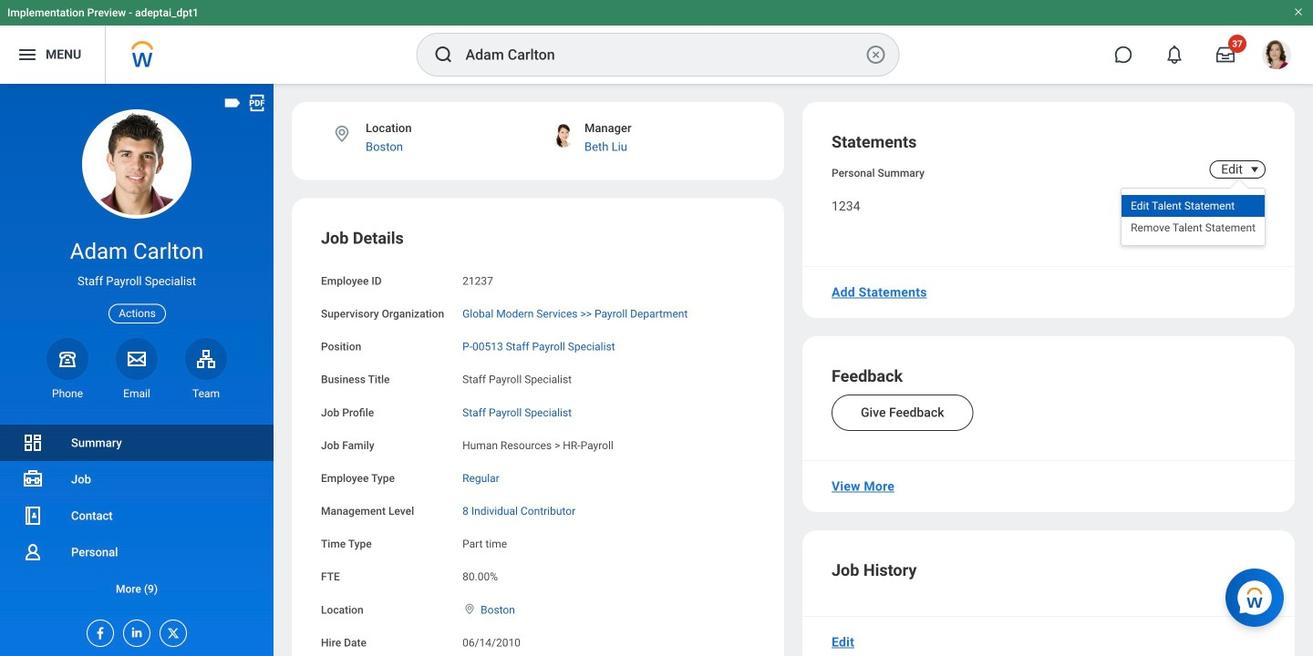 Task type: describe. For each thing, give the bounding box(es) containing it.
1 vertical spatial location image
[[463, 603, 477, 616]]

tag image
[[223, 93, 243, 113]]

navigation pane region
[[0, 84, 274, 657]]

0 vertical spatial location image
[[332, 124, 352, 144]]

2 option from the top
[[1122, 217, 1265, 239]]

search image
[[433, 44, 455, 66]]

caret down image
[[1244, 162, 1266, 177]]

summary image
[[22, 432, 44, 454]]

view printable version (pdf) image
[[247, 93, 267, 113]]

mail image
[[126, 348, 148, 370]]

phone image
[[55, 348, 80, 370]]

personal summary element
[[832, 163, 925, 180]]



Task type: vqa. For each thing, say whether or not it's contained in the screenshot.
Personal Summary element
yes



Task type: locate. For each thing, give the bounding box(es) containing it.
list
[[0, 425, 274, 608]]

Search Workday  search field
[[466, 35, 862, 75]]

x circle image
[[865, 44, 887, 66]]

option
[[1122, 195, 1265, 217], [1122, 217, 1265, 239]]

location image
[[332, 124, 352, 144], [463, 603, 477, 616]]

team adam carlton element
[[185, 387, 227, 401]]

email adam carlton element
[[116, 387, 158, 401]]

part time element
[[463, 535, 507, 551]]

1 option from the top
[[1122, 195, 1265, 217]]

profile logan mcneil image
[[1262, 40, 1292, 73]]

group
[[321, 228, 755, 657]]

job image
[[22, 469, 44, 491]]

1 horizontal spatial location image
[[463, 603, 477, 616]]

x image
[[161, 621, 181, 641]]

inbox large image
[[1217, 46, 1235, 64]]

banner
[[0, 0, 1314, 84]]

justify image
[[16, 44, 38, 66]]

phone adam carlton element
[[47, 387, 88, 401]]

0 horizontal spatial location image
[[332, 124, 352, 144]]

view team image
[[195, 348, 217, 370]]

facebook image
[[88, 621, 108, 641]]

personal image
[[22, 542, 44, 564]]

notifications large image
[[1166, 46, 1184, 64]]

close environment banner image
[[1293, 6, 1304, 17]]

list box
[[1122, 195, 1265, 239]]

contact image
[[22, 505, 44, 527]]

linkedin image
[[124, 621, 144, 640]]



